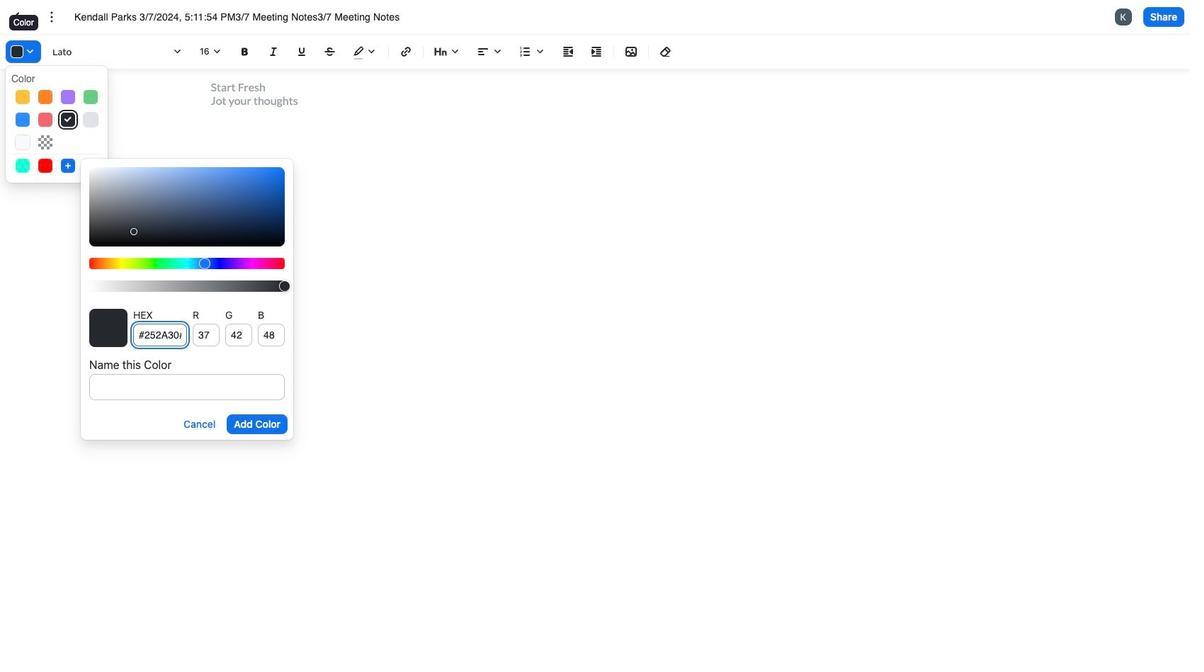 Task type: locate. For each thing, give the bounding box(es) containing it.
#ff0000 menu item
[[38, 159, 52, 173]]

menu
[[6, 66, 108, 183]]

purple menu item
[[61, 90, 75, 104]]

None number field
[[193, 324, 220, 347], [225, 324, 252, 347], [258, 324, 285, 347], [193, 324, 220, 347], [225, 324, 252, 347], [258, 324, 285, 347]]

orange menu item
[[38, 90, 52, 104]]

None text field
[[74, 10, 426, 24], [89, 374, 285, 401], [74, 10, 426, 24], [89, 374, 285, 401]]

None text field
[[133, 324, 187, 347]]

increase indent image
[[588, 43, 605, 60]]

italic image
[[265, 43, 282, 60]]

decrease indent image
[[560, 43, 577, 60]]

blue menu item
[[16, 113, 30, 127]]

strikethrough image
[[322, 43, 339, 60]]

black menu item
[[61, 113, 75, 127]]

clear style image
[[658, 43, 675, 60]]

#00ffd9ff menu item
[[16, 159, 30, 173]]

gray menu item
[[84, 113, 98, 127]]

tooltip
[[8, 13, 39, 40]]

bold image
[[237, 43, 254, 60]]



Task type: vqa. For each thing, say whether or not it's contained in the screenshot.
meetings navigation
no



Task type: describe. For each thing, give the bounding box(es) containing it.
yellow menu item
[[16, 90, 30, 104]]

kendall parks image
[[1116, 9, 1133, 26]]

all notes image
[[9, 9, 26, 26]]

underline image
[[293, 43, 310, 60]]

clear menu item
[[38, 135, 52, 150]]

link image
[[398, 43, 415, 60]]

red menu item
[[38, 113, 52, 127]]

insert image image
[[623, 43, 640, 60]]

more image
[[43, 9, 60, 26]]

white menu item
[[16, 135, 30, 150]]

green menu item
[[84, 90, 98, 104]]



